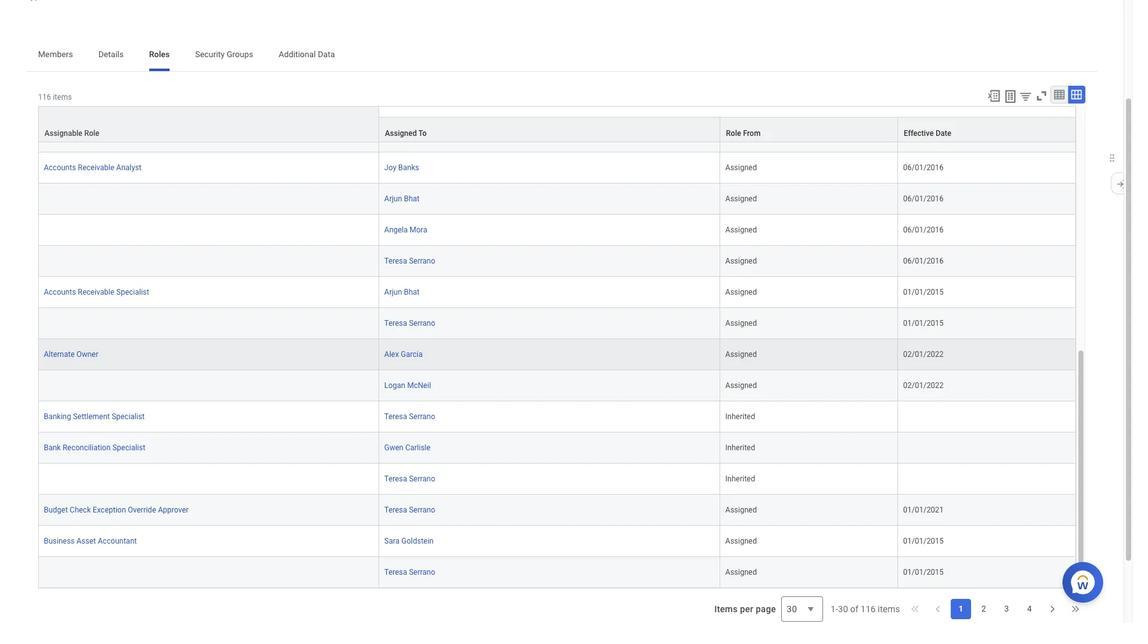 Task type: describe. For each thing, give the bounding box(es) containing it.
inherited for bank reconciliation specialist
[[726, 443, 755, 452]]

116 items
[[38, 93, 72, 102]]

reconciliation
[[63, 443, 111, 452]]

9 row from the top
[[38, 308, 1076, 339]]

teresa for fifth teresa serrano link from the top
[[384, 474, 407, 483]]

teresa serrano for sixth teresa serrano link from the bottom of the page
[[384, 256, 435, 265]]

bhat for 01/01/2015
[[404, 287, 420, 296]]

7 row from the top
[[38, 246, 1076, 277]]

01/01/2021
[[903, 505, 944, 514]]

row containing angela mora
[[38, 214, 1076, 246]]

fullscreen image
[[1035, 89, 1049, 103]]

assigned for "nathan moore" link
[[726, 101, 757, 110]]

garcia
[[401, 350, 423, 359]]

accounts receivable specialist
[[44, 287, 149, 296]]

row containing alternate owner
[[38, 339, 1076, 370]]

row containing logan mcneil
[[38, 370, 1076, 401]]

payable
[[78, 101, 105, 110]]

06/01/2016 for arjun bhat
[[903, 194, 944, 203]]

teresa for 4th teresa serrano link
[[384, 412, 407, 421]]

from
[[743, 129, 761, 138]]

alex garcia link
[[384, 347, 423, 359]]

budget
[[44, 505, 68, 514]]

teresa for 2nd teresa serrano link from the bottom of the page
[[384, 505, 407, 514]]

business
[[44, 537, 75, 545]]

asset
[[77, 537, 96, 545]]

arjun for 01/01/2015
[[384, 287, 402, 296]]

angela mora
[[384, 225, 427, 234]]

accounts for accounts receivable analyst
[[44, 163, 76, 172]]

0 vertical spatial settlement
[[106, 101, 143, 110]]

angela mora link
[[384, 223, 427, 234]]

banking
[[44, 412, 71, 421]]

chevron right small image
[[1046, 603, 1059, 615]]

list inside pagination element
[[951, 599, 1040, 619]]

banking settlement specialist link
[[44, 409, 145, 421]]

accounts payable settlement specialist link
[[44, 98, 178, 110]]

assignable role
[[44, 129, 99, 138]]

serrano for 5th teresa serrano link from the bottom of the page
[[409, 319, 435, 328]]

arjun bhat link for 01/01/2015
[[384, 285, 420, 296]]

3 teresa serrano link from the top
[[384, 316, 435, 328]]

items
[[715, 604, 738, 614]]

receivable for specialist
[[78, 287, 114, 296]]

alternate
[[44, 350, 75, 359]]

06/01/2016 for joy banks
[[903, 163, 944, 172]]

assigned for sixth teresa serrano link from the bottom of the page
[[726, 256, 757, 265]]

3
[[1005, 604, 1009, 614]]

1-30 of 116 items
[[831, 604, 900, 614]]

bank
[[44, 443, 61, 452]]

2
[[982, 604, 986, 614]]

arjun bhat for 01/01/2015
[[384, 287, 420, 296]]

nathan
[[384, 101, 409, 110]]

logan mcneil
[[384, 381, 431, 390]]

accounts for accounts receivable specialist
[[44, 287, 76, 296]]

bank reconciliation specialist
[[44, 443, 145, 452]]

teresa for 5th teresa serrano link from the bottom of the page
[[384, 319, 407, 328]]

details
[[98, 50, 124, 59]]

chevron 2x left small image
[[909, 603, 922, 615]]

teresa for 1st teresa serrano link
[[384, 132, 407, 141]]

02/01/2022 for alex garcia
[[903, 350, 944, 359]]

goldstein
[[401, 537, 434, 545]]

alternate owner
[[44, 350, 98, 359]]

angela
[[384, 225, 408, 234]]

accounts receivable specialist link
[[44, 285, 149, 296]]

4 teresa serrano link from the top
[[384, 409, 435, 421]]

role from
[[726, 129, 761, 138]]

export to excel image
[[987, 89, 1001, 103]]

budget check exception override approver link
[[44, 503, 189, 514]]

check
[[70, 505, 91, 514]]

3 button
[[997, 599, 1017, 619]]

specialist for accounts receivable specialist
[[116, 287, 149, 296]]

116 inside status
[[861, 604, 876, 614]]

alex
[[384, 350, 399, 359]]

assigned to button
[[379, 117, 720, 141]]

teresa serrano for 5th teresa serrano link from the bottom of the page
[[384, 319, 435, 328]]

carlisle
[[405, 443, 431, 452]]

assigned for 2nd teresa serrano link from the bottom of the page
[[726, 505, 757, 514]]

specialist for bank reconciliation specialist
[[112, 443, 145, 452]]

0 horizontal spatial items
[[53, 93, 72, 102]]

teresa serrano for 1st teresa serrano link
[[384, 132, 435, 141]]

table image
[[1053, 89, 1066, 101]]

mora
[[410, 225, 427, 234]]

1-
[[831, 604, 838, 614]]

sara
[[384, 537, 400, 545]]

01/01/2015 for 15th row from the bottom of the page
[[903, 132, 944, 141]]

assigned for seventh teresa serrano link
[[726, 568, 757, 577]]

30
[[838, 604, 848, 614]]

business asset accountant link
[[44, 534, 137, 545]]

page
[[756, 604, 776, 614]]

serrano for fifth teresa serrano link from the top
[[409, 474, 435, 483]]

06/01/2016 for angela mora
[[903, 225, 944, 234]]

14 row from the top
[[38, 463, 1076, 495]]

inherited for banking settlement specialist
[[726, 412, 755, 421]]

data
[[318, 50, 335, 59]]

groups
[[227, 50, 253, 59]]

specialist inside accounts payable settlement specialist link
[[145, 101, 178, 110]]

roles
[[149, 50, 170, 59]]

01/01/2015 for row containing accounts payable settlement specialist
[[903, 101, 944, 110]]

assigned for angela mora link
[[726, 225, 757, 234]]

additional data
[[279, 50, 335, 59]]

teresa for sixth teresa serrano link from the bottom of the page
[[384, 256, 407, 265]]

1 teresa serrano link from the top
[[384, 129, 435, 141]]

01/01/2015 for 17th row from the top of the page
[[903, 568, 944, 577]]



Task type: vqa. For each thing, say whether or not it's contained in the screenshot.


Task type: locate. For each thing, give the bounding box(es) containing it.
serrano down goldstein
[[409, 568, 435, 577]]

7 teresa serrano from the top
[[384, 568, 435, 577]]

accounts receivable analyst link
[[44, 160, 142, 172]]

role
[[84, 129, 99, 138], [726, 129, 741, 138]]

accounts for accounts payable settlement specialist
[[44, 101, 76, 110]]

of
[[850, 604, 859, 614]]

role left from
[[726, 129, 741, 138]]

role inside row
[[84, 129, 99, 138]]

1 arjun bhat from the top
[[384, 194, 420, 203]]

teresa serrano link
[[384, 129, 435, 141], [384, 254, 435, 265], [384, 316, 435, 328], [384, 409, 435, 421], [384, 472, 435, 483], [384, 503, 435, 514], [384, 565, 435, 577]]

analyst
[[116, 163, 142, 172]]

2 arjun bhat from the top
[[384, 287, 420, 296]]

11 row from the top
[[38, 370, 1076, 401]]

0 vertical spatial arjun bhat
[[384, 194, 420, 203]]

joy
[[384, 163, 396, 172]]

teresa serrano for fifth teresa serrano link from the top
[[384, 474, 435, 483]]

cell
[[38, 121, 379, 152], [38, 183, 379, 214], [38, 214, 379, 246], [38, 246, 379, 277], [38, 308, 379, 339], [38, 370, 379, 401], [898, 401, 1076, 432], [898, 432, 1076, 463], [38, 463, 379, 495], [898, 463, 1076, 495], [38, 557, 379, 588]]

5 row from the top
[[38, 183, 1076, 214]]

accounts receivable analyst
[[44, 163, 142, 172]]

serrano down "carlisle" at the bottom left of the page
[[409, 474, 435, 483]]

effective date
[[904, 129, 952, 138]]

members
[[38, 50, 73, 59]]

teresa down the logan
[[384, 412, 407, 421]]

3 teresa from the top
[[384, 319, 407, 328]]

export to worksheets image
[[1003, 89, 1018, 104]]

assigned inside popup button
[[385, 129, 417, 138]]

serrano up goldstein
[[409, 505, 435, 514]]

4 06/01/2016 from the top
[[903, 256, 944, 265]]

sara goldstein
[[384, 537, 434, 545]]

1 teresa serrano from the top
[[384, 132, 435, 141]]

toolbar
[[981, 86, 1086, 106]]

row containing arjun bhat
[[38, 183, 1076, 214]]

assignable role row
[[38, 106, 1076, 142]]

1 vertical spatial items
[[878, 604, 900, 614]]

serrano
[[409, 132, 435, 141], [409, 256, 435, 265], [409, 319, 435, 328], [409, 412, 435, 421], [409, 474, 435, 483], [409, 505, 435, 514], [409, 568, 435, 577]]

arjun
[[384, 194, 402, 203], [384, 287, 402, 296]]

teresa serrano link up alex garcia link on the left bottom of the page
[[384, 316, 435, 328]]

assigned to
[[385, 129, 427, 138]]

arjun bhat for 06/01/2016
[[384, 194, 420, 203]]

assigned for the sara goldstein link
[[726, 537, 757, 545]]

specialist inside bank reconciliation specialist link
[[112, 443, 145, 452]]

banking settlement specialist
[[44, 412, 145, 421]]

0 vertical spatial 02/01/2022
[[903, 350, 944, 359]]

teresa left to
[[384, 132, 407, 141]]

17 row from the top
[[38, 557, 1076, 588]]

6 row from the top
[[38, 214, 1076, 246]]

1 bhat from the top
[[404, 194, 420, 203]]

serrano down mcneil in the left bottom of the page
[[409, 412, 435, 421]]

1 06/01/2016 from the top
[[903, 163, 944, 172]]

teresa up sara
[[384, 505, 407, 514]]

accountant
[[98, 537, 137, 545]]

effective date button
[[898, 117, 1075, 141]]

1 01/01/2015 from the top
[[903, 101, 944, 110]]

2 vertical spatial accounts
[[44, 287, 76, 296]]

bank reconciliation specialist link
[[44, 441, 145, 452]]

0 horizontal spatial role
[[84, 129, 99, 138]]

2 teresa serrano from the top
[[384, 256, 435, 265]]

teresa serrano for 2nd teresa serrano link from the bottom of the page
[[384, 505, 435, 514]]

5 teresa serrano from the top
[[384, 474, 435, 483]]

sara goldstein link
[[384, 534, 434, 545]]

8 row from the top
[[38, 277, 1076, 308]]

override
[[128, 505, 156, 514]]

serrano down moore
[[409, 132, 435, 141]]

teresa serrano up alex garcia link on the left bottom of the page
[[384, 319, 435, 328]]

2 06/01/2016 from the top
[[903, 194, 944, 203]]

effective
[[904, 129, 934, 138]]

01/01/2015 for row containing accounts receivable specialist
[[903, 287, 944, 296]]

arjun bhat link down angela mora
[[384, 285, 420, 296]]

accounts payable settlement specialist
[[44, 101, 178, 110]]

accounts up assignable on the left
[[44, 101, 76, 110]]

date
[[936, 129, 952, 138]]

teresa serrano link down nathan moore
[[384, 129, 435, 141]]

0 vertical spatial arjun
[[384, 194, 402, 203]]

4 teresa serrano from the top
[[384, 412, 435, 421]]

teresa serrano link down angela mora
[[384, 254, 435, 265]]

mcneil
[[407, 381, 431, 390]]

teresa serrano down sara goldstein
[[384, 568, 435, 577]]

teresa serrano down angela mora
[[384, 256, 435, 265]]

1 horizontal spatial items
[[878, 604, 900, 614]]

2 02/01/2022 from the top
[[903, 381, 944, 390]]

bhat
[[404, 194, 420, 203], [404, 287, 420, 296]]

teresa up alex garcia link on the left bottom of the page
[[384, 319, 407, 328]]

arjun up alex garcia link on the left bottom of the page
[[384, 287, 402, 296]]

116
[[38, 93, 51, 102], [861, 604, 876, 614]]

01/01/2015 for row containing business asset accountant
[[903, 537, 944, 545]]

receivable for analyst
[[78, 163, 114, 172]]

role from button
[[720, 117, 898, 141]]

7 teresa from the top
[[384, 568, 407, 577]]

1 serrano from the top
[[409, 132, 435, 141]]

gwen carlisle link
[[384, 441, 431, 452]]

accounts down assignable on the left
[[44, 163, 76, 172]]

security
[[195, 50, 225, 59]]

inherited
[[726, 412, 755, 421], [726, 443, 755, 452], [726, 474, 755, 483]]

teresa serrano up joy banks link
[[384, 132, 435, 141]]

nathan moore
[[384, 101, 433, 110]]

serrano for 1st teresa serrano link
[[409, 132, 435, 141]]

assignable role button
[[39, 106, 379, 141]]

116 up assignable on the left
[[38, 93, 51, 102]]

0 vertical spatial 116
[[38, 93, 51, 102]]

5 teresa serrano link from the top
[[384, 472, 435, 483]]

chevron 2x right small image
[[1069, 603, 1082, 615]]

3 accounts from the top
[[44, 287, 76, 296]]

assignable
[[44, 129, 82, 138]]

4 01/01/2015 from the top
[[903, 319, 944, 328]]

gwen carlisle
[[384, 443, 431, 452]]

7 teresa serrano link from the top
[[384, 565, 435, 577]]

specialist
[[145, 101, 178, 110], [116, 287, 149, 296], [112, 412, 145, 421], [112, 443, 145, 452]]

2 arjun bhat link from the top
[[384, 285, 420, 296]]

2 button
[[974, 599, 994, 619]]

teresa serrano link down logan mcneil
[[384, 409, 435, 421]]

settlement
[[106, 101, 143, 110], [73, 412, 110, 421]]

items per page element
[[713, 589, 823, 623]]

1 vertical spatial 02/01/2022
[[903, 381, 944, 390]]

bhat up angela mora link
[[404, 194, 420, 203]]

items left payable on the left top of the page
[[53, 93, 72, 102]]

alternate owner link
[[44, 347, 98, 359]]

0 vertical spatial accounts
[[44, 101, 76, 110]]

1 vertical spatial accounts
[[44, 163, 76, 172]]

serrano for sixth teresa serrano link from the bottom of the page
[[409, 256, 435, 265]]

06/01/2016 for teresa serrano
[[903, 256, 944, 265]]

items inside status
[[878, 604, 900, 614]]

1 horizontal spatial 116
[[861, 604, 876, 614]]

row containing budget check exception override approver
[[38, 495, 1076, 526]]

list
[[951, 599, 1040, 619]]

1 vertical spatial settlement
[[73, 412, 110, 421]]

assigned for joy banks link
[[726, 163, 757, 172]]

row containing assigned to
[[38, 117, 1076, 142]]

specialist inside the accounts receivable specialist link
[[116, 287, 149, 296]]

2 teresa serrano link from the top
[[384, 254, 435, 265]]

13 row from the top
[[38, 432, 1076, 463]]

arjun bhat link for 06/01/2016
[[384, 192, 420, 203]]

owner
[[77, 350, 98, 359]]

select to filter grid data image
[[1019, 90, 1033, 103]]

business asset accountant
[[44, 537, 137, 545]]

joy banks link
[[384, 160, 419, 172]]

accounts
[[44, 101, 76, 110], [44, 163, 76, 172], [44, 287, 76, 296]]

settlement right payable on the left top of the page
[[106, 101, 143, 110]]

teresa serrano up gwen carlisle link
[[384, 412, 435, 421]]

teresa down sara
[[384, 568, 407, 577]]

1 horizontal spatial role
[[726, 129, 741, 138]]

2 inherited from the top
[[726, 443, 755, 452]]

3 serrano from the top
[[409, 319, 435, 328]]

2 accounts from the top
[[44, 163, 76, 172]]

1 role from the left
[[84, 129, 99, 138]]

01/01/2015 for 9th row from the top
[[903, 319, 944, 328]]

2 arjun from the top
[[384, 287, 402, 296]]

6 serrano from the top
[[409, 505, 435, 514]]

serrano for 4th teresa serrano link
[[409, 412, 435, 421]]

teresa serrano
[[384, 132, 435, 141], [384, 256, 435, 265], [384, 319, 435, 328], [384, 412, 435, 421], [384, 474, 435, 483], [384, 505, 435, 514], [384, 568, 435, 577]]

1 02/01/2022 from the top
[[903, 350, 944, 359]]

5 teresa from the top
[[384, 474, 407, 483]]

3 01/01/2015 from the top
[[903, 287, 944, 296]]

2 teresa from the top
[[384, 256, 407, 265]]

12 row from the top
[[38, 401, 1076, 432]]

1 vertical spatial inherited
[[726, 443, 755, 452]]

specialist for banking settlement specialist
[[112, 412, 145, 421]]

2 bhat from the top
[[404, 287, 420, 296]]

1 receivable from the top
[[78, 163, 114, 172]]

5 serrano from the top
[[409, 474, 435, 483]]

2 vertical spatial inherited
[[726, 474, 755, 483]]

serrano for seventh teresa serrano link
[[409, 568, 435, 577]]

3 06/01/2016 from the top
[[903, 225, 944, 234]]

teresa down gwen
[[384, 474, 407, 483]]

serrano for 2nd teresa serrano link from the bottom of the page
[[409, 505, 435, 514]]

items per page
[[715, 604, 776, 614]]

0 vertical spatial arjun bhat link
[[384, 192, 420, 203]]

6 teresa from the top
[[384, 505, 407, 514]]

0 vertical spatial bhat
[[404, 194, 420, 203]]

116 right of
[[861, 604, 876, 614]]

2 row from the top
[[38, 117, 1076, 142]]

assigned
[[726, 101, 757, 110], [385, 129, 417, 138], [726, 132, 757, 141], [726, 163, 757, 172], [726, 194, 757, 203], [726, 225, 757, 234], [726, 256, 757, 265], [726, 287, 757, 296], [726, 319, 757, 328], [726, 350, 757, 359], [726, 381, 757, 390], [726, 505, 757, 514], [726, 537, 757, 545], [726, 568, 757, 577]]

logan mcneil link
[[384, 378, 431, 390]]

4 serrano from the top
[[409, 412, 435, 421]]

15 row from the top
[[38, 495, 1076, 526]]

teresa serrano link down sara goldstein
[[384, 565, 435, 577]]

1 vertical spatial arjun
[[384, 287, 402, 296]]

teresa serrano down gwen carlisle
[[384, 474, 435, 483]]

serrano up garcia
[[409, 319, 435, 328]]

arjun down the joy
[[384, 194, 402, 203]]

row containing business asset accountant
[[38, 526, 1076, 557]]

5 01/01/2015 from the top
[[903, 537, 944, 545]]

role down payable on the left top of the page
[[84, 129, 99, 138]]

1 arjun from the top
[[384, 194, 402, 203]]

additional
[[279, 50, 316, 59]]

tab list containing members
[[25, 41, 1098, 71]]

1 row from the top
[[38, 90, 1076, 121]]

per
[[740, 604, 754, 614]]

arjun for 06/01/2016
[[384, 194, 402, 203]]

0 horizontal spatial 116
[[38, 93, 51, 102]]

3 inherited from the top
[[726, 474, 755, 483]]

arjun bhat link down joy banks
[[384, 192, 420, 203]]

bhat up alex garcia link on the left bottom of the page
[[404, 287, 420, 296]]

02/01/2022
[[903, 350, 944, 359], [903, 381, 944, 390]]

1 arjun bhat link from the top
[[384, 192, 420, 203]]

banks
[[398, 163, 419, 172]]

to
[[419, 129, 427, 138]]

specialist inside banking settlement specialist link
[[112, 412, 145, 421]]

teresa
[[384, 132, 407, 141], [384, 256, 407, 265], [384, 319, 407, 328], [384, 412, 407, 421], [384, 474, 407, 483], [384, 505, 407, 514], [384, 568, 407, 577]]

02/01/2022 for logan mcneil
[[903, 381, 944, 390]]

row containing accounts receivable specialist
[[38, 277, 1076, 308]]

row
[[38, 90, 1076, 121], [38, 117, 1076, 142], [38, 121, 1076, 152], [38, 152, 1076, 183], [38, 183, 1076, 214], [38, 214, 1076, 246], [38, 246, 1076, 277], [38, 277, 1076, 308], [38, 308, 1076, 339], [38, 339, 1076, 370], [38, 370, 1076, 401], [38, 401, 1076, 432], [38, 432, 1076, 463], [38, 463, 1076, 495], [38, 495, 1076, 526], [38, 526, 1076, 557], [38, 557, 1076, 588]]

accounts up alternate owner link
[[44, 287, 76, 296]]

6 01/01/2015 from the top
[[903, 568, 944, 577]]

3 row from the top
[[38, 121, 1076, 152]]

6 teresa serrano link from the top
[[384, 503, 435, 514]]

items left chevron 2x left small icon
[[878, 604, 900, 614]]

4
[[1027, 604, 1032, 614]]

budget check exception override approver
[[44, 505, 189, 514]]

chevron left small image
[[932, 603, 945, 615]]

assigned for 5th teresa serrano link from the bottom of the page
[[726, 319, 757, 328]]

approver
[[158, 505, 189, 514]]

16 row from the top
[[38, 526, 1076, 557]]

nathan moore link
[[384, 98, 433, 110]]

0 vertical spatial receivable
[[78, 163, 114, 172]]

1 vertical spatial arjun bhat link
[[384, 285, 420, 296]]

1-30 of 116 items status
[[831, 603, 900, 615]]

pagination element
[[831, 589, 1086, 623]]

1 inherited from the top
[[726, 412, 755, 421]]

receivable left analyst
[[78, 163, 114, 172]]

06/01/2016
[[903, 163, 944, 172], [903, 194, 944, 203], [903, 225, 944, 234], [903, 256, 944, 265]]

arjun bhat up angela mora link
[[384, 194, 420, 203]]

receivable up owner
[[78, 287, 114, 296]]

1 vertical spatial 116
[[861, 604, 876, 614]]

security groups
[[195, 50, 253, 59]]

teresa down 'angela'
[[384, 256, 407, 265]]

1 vertical spatial bhat
[[404, 287, 420, 296]]

6 teresa serrano from the top
[[384, 505, 435, 514]]

row containing bank reconciliation specialist
[[38, 432, 1076, 463]]

2 receivable from the top
[[78, 287, 114, 296]]

teresa serrano link down gwen carlisle
[[384, 472, 435, 483]]

bhat for 06/01/2016
[[404, 194, 420, 203]]

receivable
[[78, 163, 114, 172], [78, 287, 114, 296]]

4 row from the top
[[38, 152, 1076, 183]]

4 button
[[1020, 599, 1040, 619]]

10 row from the top
[[38, 339, 1076, 370]]

0 vertical spatial inherited
[[726, 412, 755, 421]]

alex garcia
[[384, 350, 423, 359]]

teresa serrano link up the sara goldstein link
[[384, 503, 435, 514]]

exception
[[93, 505, 126, 514]]

2 01/01/2015 from the top
[[903, 132, 944, 141]]

teresa serrano for 4th teresa serrano link
[[384, 412, 435, 421]]

row containing accounts receivable analyst
[[38, 152, 1076, 183]]

4 teresa from the top
[[384, 412, 407, 421]]

expand table image
[[1070, 89, 1083, 101]]

assigned for 1st teresa serrano link
[[726, 132, 757, 141]]

list containing 2
[[951, 599, 1040, 619]]

row containing accounts payable settlement specialist
[[38, 90, 1076, 121]]

7 serrano from the top
[[409, 568, 435, 577]]

settlement up bank reconciliation specialist link
[[73, 412, 110, 421]]

1 teresa from the top
[[384, 132, 407, 141]]

moore
[[411, 101, 433, 110]]

1 accounts from the top
[[44, 101, 76, 110]]

assigned for alex garcia link on the left bottom of the page
[[726, 350, 757, 359]]

joy banks
[[384, 163, 419, 172]]

gwen
[[384, 443, 404, 452]]

row containing banking settlement specialist
[[38, 401, 1076, 432]]

0 vertical spatial items
[[53, 93, 72, 102]]

arjun bhat up alex garcia link on the left bottom of the page
[[384, 287, 420, 296]]

items
[[53, 93, 72, 102], [878, 604, 900, 614]]

1 vertical spatial arjun bhat
[[384, 287, 420, 296]]

teresa for seventh teresa serrano link
[[384, 568, 407, 577]]

assigned for "logan mcneil" link
[[726, 381, 757, 390]]

3 teresa serrano from the top
[[384, 319, 435, 328]]

teresa serrano for seventh teresa serrano link
[[384, 568, 435, 577]]

1 vertical spatial receivable
[[78, 287, 114, 296]]

2 role from the left
[[726, 129, 741, 138]]

tab list
[[25, 41, 1098, 71]]

2 serrano from the top
[[409, 256, 435, 265]]

serrano down mora
[[409, 256, 435, 265]]

teresa serrano up the sara goldstein link
[[384, 505, 435, 514]]

logan
[[384, 381, 405, 390]]



